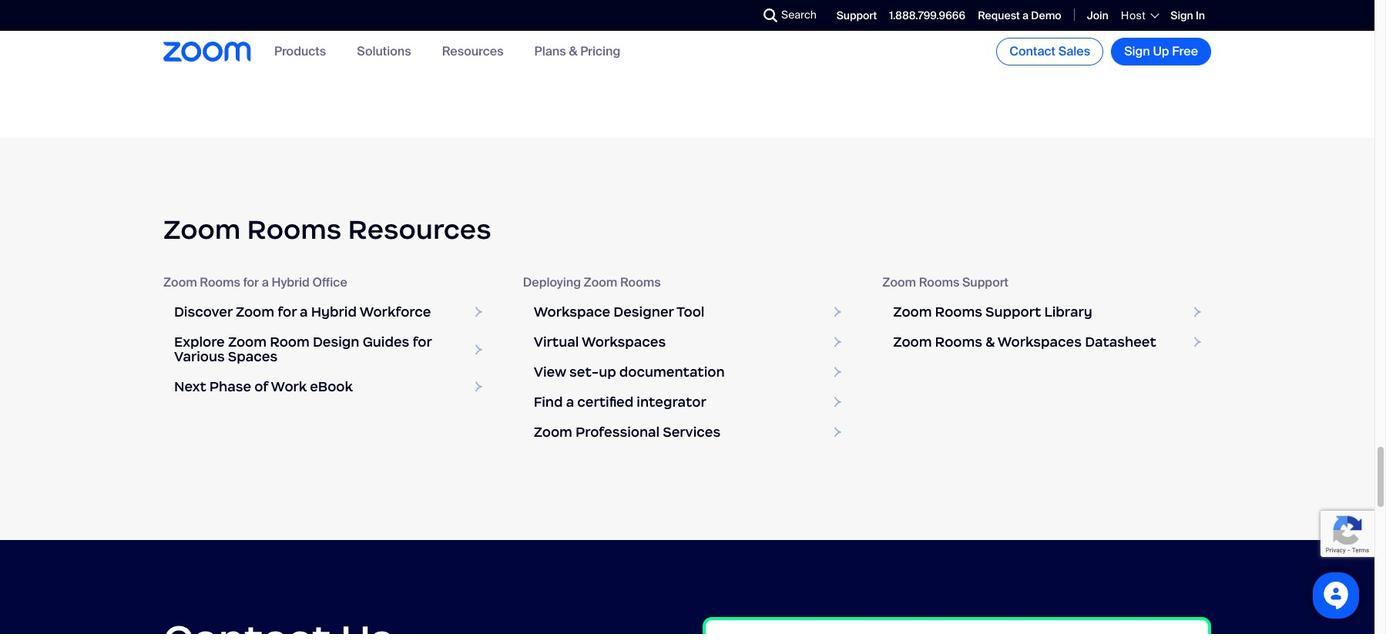 Task type: vqa. For each thing, say whether or not it's contained in the screenshot.
middle "for"
yes



Task type: describe. For each thing, give the bounding box(es) containing it.
datasheet
[[1086, 334, 1157, 351]]

2 workspaces from the left
[[998, 334, 1082, 351]]

room
[[270, 334, 310, 351]]

request a demo link
[[978, 8, 1062, 22]]

sign for sign up free
[[1125, 43, 1151, 59]]

view set-up documentation
[[534, 364, 725, 381]]

rooms up designer
[[621, 274, 661, 291]]

1.888.799.9666 link
[[890, 8, 966, 22]]

up
[[599, 364, 617, 381]]

discover
[[174, 304, 233, 321]]

zoom for zoom rooms & workspaces datasheet
[[894, 334, 933, 351]]

rooms for zoom rooms resources
[[247, 212, 342, 246]]

zoom logo image
[[163, 42, 251, 61]]

solutions
[[357, 43, 411, 60]]

work
[[271, 378, 307, 395]]

spaces
[[228, 348, 278, 365]]

up
[[1154, 43, 1170, 59]]

a left demo
[[1023, 8, 1029, 22]]

solutions button
[[357, 43, 411, 60]]

explore zoom room design guides for various spaces link
[[163, 328, 492, 372]]

hybrid for office
[[272, 274, 310, 291]]

a up room
[[300, 304, 308, 321]]

rooms for zoom rooms support
[[919, 274, 960, 291]]

rooms for zoom rooms & workspaces datasheet
[[936, 334, 983, 351]]

next phase of work ebook
[[174, 378, 353, 395]]

0 vertical spatial &
[[569, 43, 578, 60]]

zoom rooms support library
[[894, 304, 1093, 321]]

0 vertical spatial support
[[837, 8, 878, 22]]

discover zoom for a hybrid workforce link
[[163, 298, 492, 328]]

discover zoom for a hybrid workforce
[[174, 304, 431, 321]]

set-
[[570, 364, 599, 381]]

virtual workspaces link
[[523, 328, 852, 358]]

plans
[[535, 43, 566, 60]]

phase
[[210, 378, 251, 395]]

zoom for zoom rooms support
[[883, 274, 917, 291]]

view set-up documentation link
[[523, 358, 852, 388]]

rooms for zoom rooms support library
[[936, 304, 983, 321]]

various
[[174, 348, 225, 365]]

plans & pricing link
[[535, 43, 621, 60]]

zoom rooms support
[[883, 274, 1009, 291]]

contact
[[1010, 43, 1056, 59]]

support link
[[837, 8, 878, 22]]

zoom professional services link
[[523, 418, 852, 448]]

deploying zoom rooms
[[523, 274, 661, 291]]

sign in link
[[1171, 8, 1206, 22]]

products button
[[274, 43, 326, 60]]

virtual workspaces
[[534, 334, 666, 351]]

zoom for zoom rooms support library
[[894, 304, 933, 321]]

for for zoom
[[278, 304, 297, 321]]

products
[[274, 43, 326, 60]]

explore zoom room design guides for various spaces
[[174, 334, 432, 365]]

design
[[313, 334, 360, 351]]

support for zoom rooms support library
[[986, 304, 1042, 321]]

1 workspaces from the left
[[582, 334, 666, 351]]

1 horizontal spatial &
[[986, 334, 995, 351]]

professional
[[576, 424, 660, 441]]

a up discover zoom for a hybrid workforce
[[262, 274, 269, 291]]

find a certified integrator link
[[523, 388, 852, 418]]

host
[[1122, 8, 1147, 22]]

rooms for zoom rooms for a hybrid office
[[200, 274, 241, 291]]

workspace designer tool link
[[523, 298, 852, 328]]

join link
[[1088, 8, 1109, 22]]

contact our sales team element
[[703, 617, 1212, 635]]



Task type: locate. For each thing, give the bounding box(es) containing it.
workforce
[[360, 304, 431, 321]]

workspaces
[[582, 334, 666, 351], [998, 334, 1082, 351]]

join
[[1088, 8, 1109, 22]]

resources
[[442, 43, 504, 60], [348, 212, 492, 246]]

1 vertical spatial for
[[278, 304, 297, 321]]

hybrid down office
[[311, 304, 357, 321]]

0 horizontal spatial &
[[569, 43, 578, 60]]

for inside explore zoom room design guides for various spaces
[[413, 334, 432, 351]]

demo
[[1032, 8, 1062, 22]]

request
[[978, 8, 1021, 22]]

1 horizontal spatial for
[[278, 304, 297, 321]]

zoom for zoom rooms for a hybrid office
[[163, 274, 197, 291]]

services
[[663, 424, 721, 441]]

rooms up office
[[247, 212, 342, 246]]

sign left in
[[1171, 8, 1194, 22]]

find
[[534, 394, 563, 411]]

support for zoom rooms support
[[963, 274, 1009, 291]]

sign up free link
[[1112, 38, 1212, 66]]

workspaces down the workspace designer tool
[[582, 334, 666, 351]]

0 vertical spatial for
[[243, 274, 259, 291]]

in
[[1196, 8, 1206, 22]]

2 vertical spatial support
[[986, 304, 1042, 321]]

2 vertical spatial for
[[413, 334, 432, 351]]

for for rooms
[[243, 274, 259, 291]]

2 horizontal spatial for
[[413, 334, 432, 351]]

zoom inside 'link'
[[534, 424, 573, 441]]

next
[[174, 378, 206, 395]]

contact sales link
[[997, 38, 1104, 66]]

sign
[[1171, 8, 1194, 22], [1125, 43, 1151, 59]]

resources button
[[442, 43, 504, 60]]

plans & pricing
[[535, 43, 621, 60]]

support right search
[[837, 8, 878, 22]]

contact sales
[[1010, 43, 1091, 59]]

search
[[782, 8, 817, 22]]

1 vertical spatial hybrid
[[311, 304, 357, 321]]

0 horizontal spatial sign
[[1125, 43, 1151, 59]]

1 vertical spatial sign
[[1125, 43, 1151, 59]]

zoom rooms for a hybrid office
[[163, 274, 348, 291]]

deploying
[[523, 274, 581, 291]]

integrator
[[637, 394, 707, 411]]

ebook
[[310, 378, 353, 395]]

1 horizontal spatial sign
[[1171, 8, 1194, 22]]

workspace designer tool
[[534, 304, 705, 321]]

1 horizontal spatial hybrid
[[311, 304, 357, 321]]

sales
[[1059, 43, 1091, 59]]

request a demo
[[978, 8, 1062, 22]]

a
[[1023, 8, 1029, 22], [262, 274, 269, 291], [300, 304, 308, 321], [566, 394, 574, 411]]

workspace
[[534, 304, 611, 321]]

next phase of work ebook link
[[163, 372, 492, 402]]

zoom
[[163, 212, 241, 246], [163, 274, 197, 291], [584, 274, 618, 291], [883, 274, 917, 291], [236, 304, 275, 321], [894, 304, 933, 321], [228, 334, 267, 351], [894, 334, 933, 351], [534, 424, 573, 441]]

& down the zoom rooms support library
[[986, 334, 995, 351]]

tool
[[677, 304, 705, 321]]

0 horizontal spatial hybrid
[[272, 274, 310, 291]]

designer
[[614, 304, 674, 321]]

support up the zoom rooms support library
[[963, 274, 1009, 291]]

rooms
[[247, 212, 342, 246], [200, 274, 241, 291], [621, 274, 661, 291], [919, 274, 960, 291], [936, 304, 983, 321], [936, 334, 983, 351]]

zoom rooms & workspaces datasheet link
[[883, 328, 1212, 358]]

0 vertical spatial sign
[[1171, 8, 1194, 22]]

view
[[534, 364, 567, 381]]

zoom rooms resources
[[163, 212, 492, 246]]

1 vertical spatial resources
[[348, 212, 492, 246]]

for up discover zoom for a hybrid workforce
[[243, 274, 259, 291]]

& right plans
[[569, 43, 578, 60]]

zoom rooms & workspaces datasheet
[[894, 334, 1157, 351]]

hybrid for workforce
[[311, 304, 357, 321]]

rooms up the zoom rooms support library
[[919, 274, 960, 291]]

support
[[837, 8, 878, 22], [963, 274, 1009, 291], [986, 304, 1042, 321]]

1 horizontal spatial workspaces
[[998, 334, 1082, 351]]

0 vertical spatial resources
[[442, 43, 504, 60]]

library
[[1045, 304, 1093, 321]]

zoom inside explore zoom room design guides for various spaces
[[228, 334, 267, 351]]

explore
[[174, 334, 225, 351]]

for up room
[[278, 304, 297, 321]]

rooms down the zoom rooms support library
[[936, 334, 983, 351]]

office
[[313, 274, 348, 291]]

for right guides
[[413, 334, 432, 351]]

workspaces down zoom rooms support library link
[[998, 334, 1082, 351]]

find a certified integrator
[[534, 394, 707, 411]]

search image
[[764, 8, 778, 22], [764, 8, 778, 22]]

sign left up
[[1125, 43, 1151, 59]]

sign in
[[1171, 8, 1206, 22]]

sign for sign in
[[1171, 8, 1194, 22]]

zoom rooms support library link
[[883, 298, 1212, 328]]

free
[[1173, 43, 1199, 59]]

documentation
[[620, 364, 725, 381]]

sign up free
[[1125, 43, 1199, 59]]

for
[[243, 274, 259, 291], [278, 304, 297, 321], [413, 334, 432, 351]]

a right find
[[566, 394, 574, 411]]

zoom for zoom rooms resources
[[163, 212, 241, 246]]

pricing
[[581, 43, 621, 60]]

0 horizontal spatial workspaces
[[582, 334, 666, 351]]

guides
[[363, 334, 410, 351]]

0 horizontal spatial for
[[243, 274, 259, 291]]

0 vertical spatial hybrid
[[272, 274, 310, 291]]

virtual
[[534, 334, 579, 351]]

certified
[[578, 394, 634, 411]]

zoom for zoom professional services
[[534, 424, 573, 441]]

None search field
[[708, 3, 768, 28]]

rooms up discover
[[200, 274, 241, 291]]

for inside the "discover zoom for a hybrid workforce" link
[[278, 304, 297, 321]]

&
[[569, 43, 578, 60], [986, 334, 995, 351]]

host button
[[1122, 8, 1159, 22]]

hybrid up discover zoom for a hybrid workforce
[[272, 274, 310, 291]]

of
[[255, 378, 268, 395]]

hybrid
[[272, 274, 310, 291], [311, 304, 357, 321]]

1 vertical spatial &
[[986, 334, 995, 351]]

zoom professional services
[[534, 424, 721, 441]]

support up zoom rooms & workspaces datasheet
[[986, 304, 1042, 321]]

1 vertical spatial support
[[963, 274, 1009, 291]]

rooms down zoom rooms support
[[936, 304, 983, 321]]

1.888.799.9666
[[890, 8, 966, 22]]



